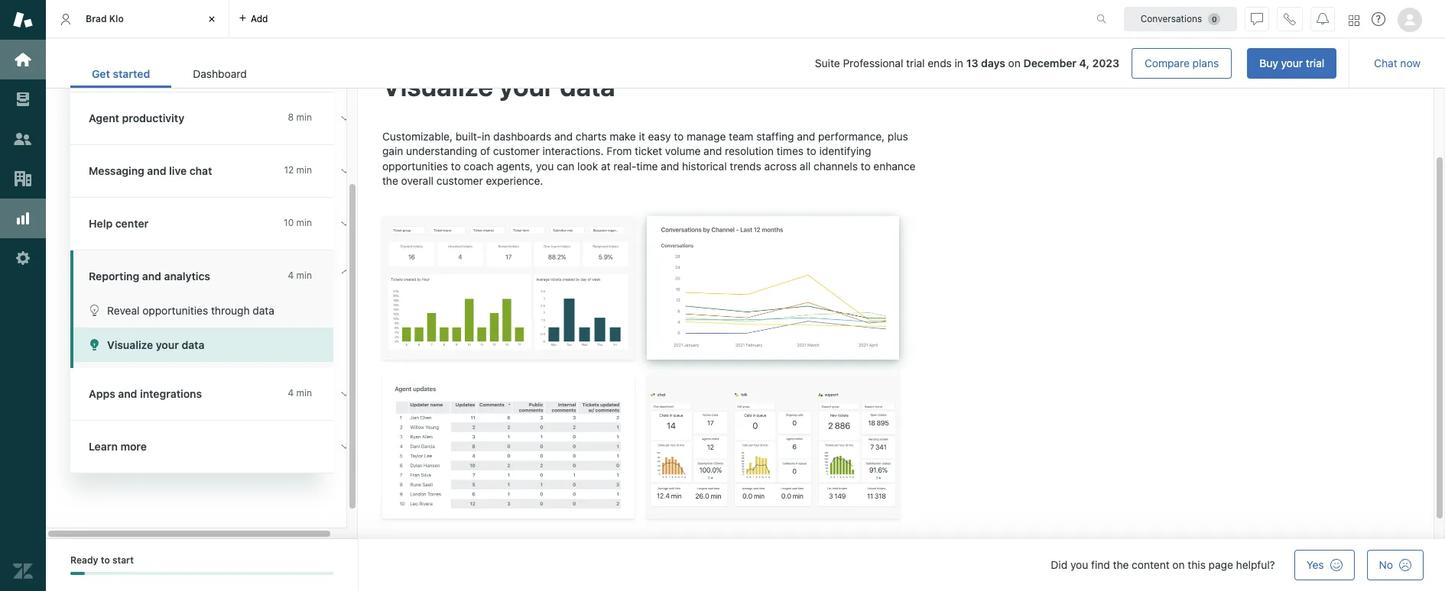 Task type: locate. For each thing, give the bounding box(es) containing it.
1 horizontal spatial in
[[955, 57, 964, 70]]

add
[[251, 13, 268, 24]]

get help image
[[1372, 12, 1386, 26]]

help center heading
[[70, 198, 361, 251]]

and left live
[[147, 164, 166, 177]]

0 vertical spatial data
[[560, 70, 615, 103]]

0 vertical spatial visualize your data
[[382, 70, 615, 103]]

4 min from the top
[[296, 270, 312, 281]]

visualize your data inside button
[[107, 339, 205, 352]]

0 vertical spatial visualize
[[382, 70, 493, 103]]

to
[[674, 130, 684, 143], [807, 145, 817, 158], [451, 160, 461, 173], [861, 160, 871, 173], [101, 555, 110, 567]]

days
[[981, 57, 1006, 70]]

opportunities
[[382, 160, 448, 173], [142, 304, 208, 317]]

apps and integrations
[[89, 388, 202, 401]]

footer
[[46, 540, 1446, 592]]

customer
[[493, 145, 540, 158], [437, 175, 483, 188]]

trends
[[730, 160, 762, 173]]

and down manage
[[704, 145, 722, 158]]

the
[[382, 175, 398, 188], [1113, 559, 1129, 572]]

4 min
[[288, 270, 312, 281], [288, 388, 312, 399]]

your inside content-title region
[[499, 70, 554, 103]]

your inside button
[[1281, 57, 1303, 70]]

min inside apps and integrations heading
[[296, 388, 312, 399]]

integrations
[[140, 388, 202, 401]]

1 horizontal spatial opportunities
[[382, 160, 448, 173]]

2 trial from the left
[[1306, 57, 1325, 70]]

1 horizontal spatial visualize your data
[[382, 70, 615, 103]]

trial inside buy your trial button
[[1306, 57, 1325, 70]]

visualize down reveal on the bottom of page
[[107, 339, 153, 352]]

0 horizontal spatial customer
[[437, 175, 483, 188]]

0 vertical spatial opportunities
[[382, 160, 448, 173]]

1 min from the top
[[296, 112, 312, 123]]

2 horizontal spatial data
[[560, 70, 615, 103]]

min inside help center heading
[[296, 217, 312, 229]]

0 horizontal spatial in
[[482, 130, 491, 143]]

experience.
[[486, 175, 543, 188]]

min for help center
[[296, 217, 312, 229]]

you left can
[[536, 160, 554, 173]]

1 horizontal spatial data
[[253, 304, 274, 317]]

agent
[[89, 112, 119, 125]]

team performance charts help you understand agent performance and identify opportunities for coaching your team. image
[[382, 375, 635, 519]]

2 4 min from the top
[[288, 388, 312, 399]]

customizable, built-in dashboards and charts make it easy to manage team staffing and performance, plus gain understanding of customer interactions. from ticket volume and resolution times to identifying opportunities to coach agents, you can look at real-time and historical trends across all channels to enhance the overall customer experience.
[[382, 130, 916, 188]]

zendesk products image
[[1349, 15, 1360, 26]]

you right did
[[1071, 559, 1089, 572]]

organizations image
[[13, 169, 33, 189]]

4 min inside apps and integrations heading
[[288, 388, 312, 399]]

reporting image
[[13, 209, 33, 229]]

brad klo tab
[[46, 0, 229, 38]]

0 horizontal spatial on
[[1009, 57, 1021, 70]]

page
[[1209, 559, 1234, 572]]

you inside customizable, built-in dashboards and charts make it easy to manage team staffing and performance, plus gain understanding of customer interactions. from ticket volume and resolution times to identifying opportunities to coach agents, you can look at real-time and historical trends across all channels to enhance the overall customer experience.
[[536, 160, 554, 173]]

min inside reporting and analytics heading
[[296, 270, 312, 281]]

your
[[1281, 57, 1303, 70], [499, 70, 554, 103], [156, 339, 179, 352]]

min inside agent productivity heading
[[296, 112, 312, 123]]

find
[[1091, 559, 1110, 572]]

2 vertical spatial data
[[182, 339, 205, 352]]

1 vertical spatial opportunities
[[142, 304, 208, 317]]

trial for professional
[[906, 57, 925, 70]]

in up of
[[482, 130, 491, 143]]

12 min
[[284, 164, 312, 176]]

1 horizontal spatial visualize
[[382, 70, 493, 103]]

your up "dashboards"
[[499, 70, 554, 103]]

0 horizontal spatial data
[[182, 339, 205, 352]]

look
[[578, 160, 598, 173]]

to left start
[[101, 555, 110, 567]]

min
[[296, 112, 312, 123], [296, 164, 312, 176], [296, 217, 312, 229], [296, 270, 312, 281], [296, 388, 312, 399]]

started
[[113, 67, 150, 80]]

identifying
[[820, 145, 872, 158]]

1 vertical spatial 4 min
[[288, 388, 312, 399]]

real-
[[614, 160, 637, 173]]

0 horizontal spatial opportunities
[[142, 304, 208, 317]]

professional
[[843, 57, 904, 70]]

0 horizontal spatial the
[[382, 175, 398, 188]]

1 vertical spatial the
[[1113, 559, 1129, 572]]

charts
[[576, 130, 607, 143]]

your down reveal opportunities through data
[[156, 339, 179, 352]]

visualize up customizable,
[[382, 70, 493, 103]]

0 vertical spatial you
[[536, 160, 554, 173]]

on right "days"
[[1009, 57, 1021, 70]]

on left this
[[1173, 559, 1185, 572]]

4 for apps and integrations
[[288, 388, 294, 399]]

easy
[[648, 130, 671, 143]]

tab list
[[70, 60, 268, 88]]

notifications image
[[1317, 13, 1329, 25]]

data right the through
[[253, 304, 274, 317]]

visualize
[[382, 70, 493, 103], [107, 339, 153, 352]]

messaging
[[89, 164, 144, 177]]

plans
[[1193, 57, 1219, 70]]

min inside messaging and live chat heading
[[296, 164, 312, 176]]

3 min from the top
[[296, 217, 312, 229]]

in inside section
[[955, 57, 964, 70]]

december
[[1024, 57, 1077, 70]]

opportunities inside customizable, built-in dashboards and charts make it easy to manage team staffing and performance, plus gain understanding of customer interactions. from ticket volume and resolution times to identifying opportunities to coach agents, you can look at real-time and historical trends across all channels to enhance the overall customer experience.
[[382, 160, 448, 173]]

12
[[284, 164, 294, 176]]

0 vertical spatial 4 min
[[288, 270, 312, 281]]

dashboard
[[193, 67, 247, 80]]

more
[[120, 441, 147, 454]]

get started image
[[13, 50, 33, 70]]

buy
[[1260, 57, 1279, 70]]

you
[[536, 160, 554, 173], [1071, 559, 1089, 572]]

and up interactions. at the top
[[554, 130, 573, 143]]

buy your trial button
[[1248, 48, 1337, 79]]

2 horizontal spatial your
[[1281, 57, 1303, 70]]

1 vertical spatial visualize
[[107, 339, 153, 352]]

data up charts
[[560, 70, 615, 103]]

no button
[[1367, 551, 1424, 581]]

in left 13
[[955, 57, 964, 70]]

and right apps
[[118, 388, 137, 401]]

performance,
[[818, 130, 885, 143]]

4 min inside reporting and analytics heading
[[288, 270, 312, 281]]

0 vertical spatial in
[[955, 57, 964, 70]]

reveal opportunities through data
[[107, 304, 274, 317]]

messaging and live chat heading
[[70, 145, 361, 198]]

trial for your
[[1306, 57, 1325, 70]]

trial
[[906, 57, 925, 70], [1306, 57, 1325, 70]]

on
[[1009, 57, 1021, 70], [1173, 559, 1185, 572]]

1 horizontal spatial trial
[[1306, 57, 1325, 70]]

5 min from the top
[[296, 388, 312, 399]]

13
[[967, 57, 979, 70]]

and
[[554, 130, 573, 143], [797, 130, 816, 143], [704, 145, 722, 158], [661, 160, 679, 173], [147, 164, 166, 177], [142, 270, 161, 283], [118, 388, 137, 401]]

0 vertical spatial the
[[382, 175, 398, 188]]

1 vertical spatial 4
[[288, 388, 294, 399]]

data
[[560, 70, 615, 103], [253, 304, 274, 317], [182, 339, 205, 352]]

0 vertical spatial on
[[1009, 57, 1021, 70]]

opportunities up overall
[[382, 160, 448, 173]]

footer containing did you find the content on this page helpful?
[[46, 540, 1446, 592]]

0 horizontal spatial visualize your data
[[107, 339, 205, 352]]

did
[[1051, 559, 1068, 572]]

section
[[280, 48, 1337, 79]]

0 horizontal spatial trial
[[906, 57, 925, 70]]

customer up the agents,
[[493, 145, 540, 158]]

4,
[[1080, 57, 1090, 70]]

1 vertical spatial data
[[253, 304, 274, 317]]

0 vertical spatial 4
[[288, 270, 294, 281]]

your right the 'buy'
[[1281, 57, 1303, 70]]

1 horizontal spatial your
[[499, 70, 554, 103]]

the left overall
[[382, 175, 398, 188]]

data down reveal opportunities through data
[[182, 339, 205, 352]]

2 4 from the top
[[288, 388, 294, 399]]

4
[[288, 270, 294, 281], [288, 388, 294, 399]]

opportunities inside "button"
[[142, 304, 208, 317]]

trial left ends
[[906, 57, 925, 70]]

1 horizontal spatial you
[[1071, 559, 1089, 572]]

to down identifying
[[861, 160, 871, 173]]

2 min from the top
[[296, 164, 312, 176]]

admin image
[[13, 249, 33, 268]]

1 trial from the left
[[906, 57, 925, 70]]

0 horizontal spatial visualize
[[107, 339, 153, 352]]

help
[[89, 217, 113, 230]]

coach
[[464, 160, 494, 173]]

can
[[557, 160, 575, 173]]

0 vertical spatial customer
[[493, 145, 540, 158]]

content-title region
[[382, 69, 918, 104]]

0 horizontal spatial you
[[536, 160, 554, 173]]

and inside reporting and analytics heading
[[142, 270, 161, 283]]

1 horizontal spatial on
[[1173, 559, 1185, 572]]

4 inside reporting and analytics heading
[[288, 270, 294, 281]]

get started
[[92, 67, 150, 80]]

and left analytics
[[142, 270, 161, 283]]

1 horizontal spatial the
[[1113, 559, 1129, 572]]

min for apps and integrations
[[296, 388, 312, 399]]

conversations
[[1141, 13, 1203, 24]]

2023
[[1093, 57, 1120, 70]]

customer down coach
[[437, 175, 483, 188]]

visualize your data down reveal on the bottom of page
[[107, 339, 205, 352]]

zendesk support image
[[13, 10, 33, 30]]

gain
[[382, 145, 403, 158]]

visualize your data
[[382, 70, 615, 103], [107, 339, 205, 352]]

0 horizontal spatial your
[[156, 339, 179, 352]]

the right find
[[1113, 559, 1129, 572]]

4 inside apps and integrations heading
[[288, 388, 294, 399]]

1 vertical spatial visualize your data
[[107, 339, 205, 352]]

on inside section
[[1009, 57, 1021, 70]]

1 4 min from the top
[[288, 270, 312, 281]]

agent productivity heading
[[70, 93, 361, 145]]

1 vertical spatial on
[[1173, 559, 1185, 572]]

1 vertical spatial in
[[482, 130, 491, 143]]

ends
[[928, 57, 952, 70]]

progress bar image
[[70, 573, 85, 576]]

suite professional trial ends in 13 days on december 4, 2023
[[815, 57, 1120, 70]]

1 4 from the top
[[288, 270, 294, 281]]

overall
[[401, 175, 434, 188]]

buy your trial
[[1260, 57, 1325, 70]]

1 vertical spatial you
[[1071, 559, 1089, 572]]

yes button
[[1295, 551, 1355, 581]]

visualize your data up "dashboards"
[[382, 70, 615, 103]]

8
[[288, 112, 294, 123]]

reveal
[[107, 304, 140, 317]]

opportunities down analytics
[[142, 304, 208, 317]]

compare plans
[[1145, 57, 1219, 70]]

min for agent productivity
[[296, 112, 312, 123]]

brad
[[86, 13, 107, 24]]

trial down notifications image
[[1306, 57, 1325, 70]]

the inside footer
[[1113, 559, 1129, 572]]

visualize inside button
[[107, 339, 153, 352]]



Task type: vqa. For each thing, say whether or not it's contained in the screenshot.
create
no



Task type: describe. For each thing, give the bounding box(es) containing it.
time
[[637, 160, 658, 173]]

team
[[729, 130, 754, 143]]

analytics
[[164, 270, 210, 283]]

dashboards
[[493, 130, 552, 143]]

interactions.
[[543, 145, 604, 158]]

get
[[92, 67, 110, 80]]

tabs tab list
[[46, 0, 1081, 38]]

start
[[112, 555, 134, 567]]

staffing
[[757, 130, 794, 143]]

views image
[[13, 89, 33, 109]]

now
[[1401, 57, 1421, 70]]

ready to start
[[70, 555, 134, 567]]

to up volume
[[674, 130, 684, 143]]

yes
[[1307, 559, 1324, 572]]

zendesk image
[[13, 562, 33, 582]]

1 horizontal spatial customer
[[493, 145, 540, 158]]

section containing suite professional trial ends in
[[280, 48, 1337, 79]]

1 vertical spatial customer
[[437, 175, 483, 188]]

visualize inside content-title region
[[382, 70, 493, 103]]

8 min
[[288, 112, 312, 123]]

ticket
[[635, 145, 662, 158]]

help center
[[89, 217, 149, 230]]

at
[[601, 160, 611, 173]]

the inside customizable, built-in dashboards and charts make it easy to manage team staffing and performance, plus gain understanding of customer interactions. from ticket volume and resolution times to identifying opportunities to coach agents, you can look at real-time and historical trends across all channels to enhance the overall customer experience.
[[382, 175, 398, 188]]

chat
[[189, 164, 212, 177]]

helpful?
[[1236, 559, 1276, 572]]

and up times
[[797, 130, 816, 143]]

learn more
[[89, 441, 147, 454]]

button displays agent's chat status as invisible. image
[[1251, 13, 1264, 25]]

visualize your data button
[[73, 328, 333, 363]]

it
[[639, 130, 645, 143]]

visualize your data inside content-title region
[[382, 70, 615, 103]]

reporting
[[89, 270, 139, 283]]

progress-bar progress bar
[[70, 573, 333, 576]]

times
[[777, 145, 804, 158]]

close image
[[204, 11, 220, 27]]

reporting and analytics heading
[[70, 251, 361, 294]]

min for reporting and analytics
[[296, 270, 312, 281]]

omnichannel reporting charts let you see all the tickets created across each channel so you can understand how customers reach you. image
[[647, 216, 899, 360]]

4 min for analytics
[[288, 270, 312, 281]]

data inside content-title region
[[560, 70, 615, 103]]

messaging and live chat
[[89, 164, 212, 177]]

all
[[800, 160, 811, 173]]

live
[[169, 164, 187, 177]]

you inside footer
[[1071, 559, 1089, 572]]

your for content-title region
[[499, 70, 554, 103]]

and inside messaging and live chat heading
[[147, 164, 166, 177]]

add button
[[229, 0, 277, 37]]

dashboard tab
[[172, 60, 268, 88]]

to down understanding
[[451, 160, 461, 173]]

suite
[[815, 57, 840, 70]]

content
[[1132, 559, 1170, 572]]

enhance
[[874, 160, 916, 173]]

chat now
[[1375, 57, 1421, 70]]

did you find the content on this page helpful?
[[1051, 559, 1276, 572]]

learn more button
[[70, 421, 330, 473]]

conversations button
[[1124, 7, 1238, 31]]

4 for reporting and analytics
[[288, 270, 294, 281]]

to up all in the right top of the page
[[807, 145, 817, 158]]

resolution
[[725, 145, 774, 158]]

4 min for integrations
[[288, 388, 312, 399]]

chat now button
[[1362, 48, 1433, 79]]

and inside apps and integrations heading
[[118, 388, 137, 401]]

volume
[[665, 145, 701, 158]]

agent productivity
[[89, 112, 184, 125]]

December 4, 2023 text field
[[1024, 57, 1120, 70]]

and down volume
[[661, 160, 679, 173]]

customers image
[[13, 129, 33, 149]]

live team dashboard gives real-time visibility across all your channels and helps you balance staffing in the moment. image
[[647, 375, 899, 519]]

min for messaging and live chat
[[296, 164, 312, 176]]

your for buy your trial button
[[1281, 57, 1303, 70]]

no
[[1379, 559, 1394, 572]]

10
[[284, 217, 294, 229]]

apps
[[89, 388, 115, 401]]

klo
[[109, 13, 124, 24]]

support dashboard gives key insights about your ticket volumes, busiest times, and how efficiently agents solve them. image
[[382, 216, 635, 360]]

through
[[211, 304, 250, 317]]

to inside footer
[[101, 555, 110, 567]]

across
[[765, 160, 797, 173]]

agents,
[[497, 160, 533, 173]]

of
[[480, 145, 490, 158]]

from
[[607, 145, 632, 158]]

customizable,
[[382, 130, 453, 143]]

tab list containing get started
[[70, 60, 268, 88]]

productivity
[[122, 112, 184, 125]]

data inside "button"
[[253, 304, 274, 317]]

reveal opportunities through data button
[[73, 294, 333, 328]]

your inside button
[[156, 339, 179, 352]]

compare plans button
[[1132, 48, 1232, 79]]

chat
[[1375, 57, 1398, 70]]

apps and integrations heading
[[70, 369, 361, 421]]

in inside customizable, built-in dashboards and charts make it easy to manage team staffing and performance, plus gain understanding of customer interactions. from ticket volume and resolution times to identifying opportunities to coach agents, you can look at real-time and historical trends across all channels to enhance the overall customer experience.
[[482, 130, 491, 143]]

reporting and analytics
[[89, 270, 210, 283]]

make
[[610, 130, 636, 143]]

learn more heading
[[70, 421, 361, 474]]

center
[[115, 217, 149, 230]]

manage
[[687, 130, 726, 143]]

this
[[1188, 559, 1206, 572]]

plus
[[888, 130, 909, 143]]

on inside footer
[[1173, 559, 1185, 572]]

data inside button
[[182, 339, 205, 352]]

customizable, built-in dashboards and charts make it easy to manage team staffing and performance, plus gain understanding of customer interactions. from ticket volume and resolution times to identifying opportunities to coach agents, you can look at real-time and historical trends across all channels to enhance the overall customer experience. region
[[382, 129, 918, 538]]

main element
[[0, 0, 46, 592]]

historical
[[682, 160, 727, 173]]

compare
[[1145, 57, 1190, 70]]

built-
[[456, 130, 482, 143]]



